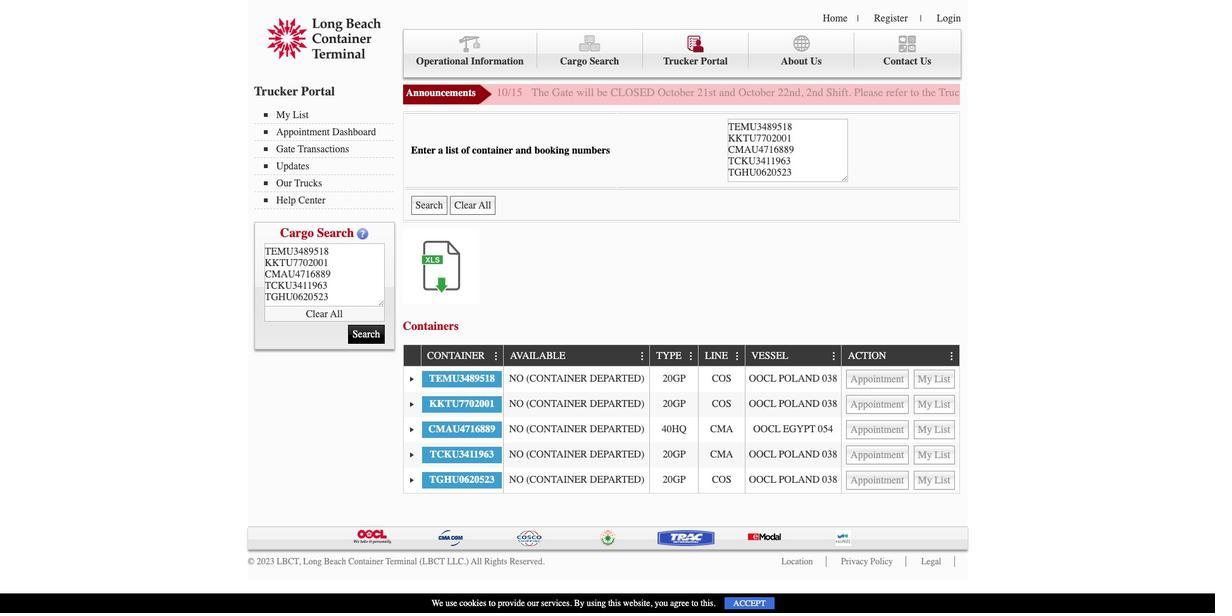 Task type: describe. For each thing, give the bounding box(es) containing it.
departed) for tghu0620523
[[590, 475, 645, 486]]

cma for oocl egypt 054
[[710, 424, 733, 435]]

cell for kktu7702001
[[841, 392, 959, 418]]

shift.
[[826, 85, 851, 99]]

cos cell for temu3489518
[[698, 367, 745, 392]]

dashboard
[[332, 127, 376, 138]]

vessel link
[[751, 346, 795, 366]]

038 for kktu7702001
[[822, 399, 838, 410]]

booking
[[535, 145, 569, 156]]

our trucks link
[[264, 178, 393, 189]]

no (container departed) cell for kktu7702001
[[503, 392, 650, 418]]

privacy policy
[[841, 557, 893, 568]]

0 vertical spatial portal
[[701, 56, 728, 67]]

of
[[461, 145, 470, 156]]

containers
[[403, 319, 459, 333]]

oocl poland 038 cell for tcku3411963
[[745, 443, 841, 468]]

oocl poland 038 for temu3489518
[[749, 373, 838, 385]]

row containing tghu0620523
[[404, 468, 959, 494]]

legal link
[[921, 557, 942, 568]]

cookies
[[460, 599, 487, 610]]

no (container departed) for tghu0620523
[[509, 475, 645, 486]]

line link
[[705, 346, 734, 366]]

oocl poland 038 cell for temu3489518
[[745, 367, 841, 392]]

departed) for cmau4716889
[[590, 424, 645, 435]]

20gp cell for temu3489518
[[650, 367, 698, 392]]

edit column settings image for type
[[686, 352, 696, 362]]

oocl for cmau4716889
[[753, 424, 781, 435]]

(lbct
[[419, 557, 445, 568]]

2 horizontal spatial gate
[[968, 85, 990, 99]]

appointment dashboard link
[[264, 127, 393, 138]]

egypt
[[783, 424, 816, 435]]

row containing kktu7702001
[[404, 392, 959, 418]]

oocl poland 038 for tghu0620523
[[749, 475, 838, 486]]

action column header
[[841, 346, 959, 367]]

cmau4716889
[[429, 424, 496, 435]]

login link
[[937, 13, 961, 24]]

0 horizontal spatial trucker
[[254, 84, 298, 99]]

kktu7702001 cell
[[421, 392, 503, 418]]

action link
[[848, 346, 892, 366]]

(container for tghu0620523
[[526, 475, 587, 486]]

21st
[[697, 85, 716, 99]]

no (container departed) cell for tcku3411963
[[503, 443, 650, 468]]

type link
[[656, 346, 688, 366]]

about us link
[[749, 33, 855, 69]]

edit column settings image for vessel
[[829, 352, 839, 362]]

1 vertical spatial search
[[317, 226, 354, 241]]

our
[[276, 178, 292, 189]]

cell for cmau4716889
[[841, 418, 959, 443]]

container link
[[427, 346, 491, 366]]

we use cookies to provide our services. by using this website, you agree to this.
[[432, 599, 716, 610]]

cma cell for oocl poland 038
[[698, 443, 745, 468]]

policy
[[871, 557, 893, 568]]

about us
[[781, 56, 822, 67]]

no (container departed) cell for tghu0620523
[[503, 468, 650, 494]]

no for tghu0620523
[[509, 475, 524, 486]]

agree
[[670, 599, 689, 610]]

truck
[[939, 85, 966, 99]]

services.
[[541, 599, 572, 610]]

help
[[276, 195, 296, 206]]

2 the from the left
[[1190, 85, 1204, 99]]

available link
[[510, 346, 572, 366]]

no (container departed) for kktu7702001
[[509, 399, 645, 410]]

no for cmau4716889
[[509, 424, 524, 435]]

list
[[446, 145, 459, 156]]

appointment
[[276, 127, 330, 138]]

enter a list of container and booking numbers
[[411, 145, 610, 156]]

container
[[472, 145, 513, 156]]

cargo inside 'link'
[[560, 56, 587, 67]]

our
[[527, 599, 539, 610]]

list
[[293, 110, 309, 121]]

poland for kktu7702001
[[779, 399, 820, 410]]

operational information
[[416, 56, 524, 67]]

tcku3411963
[[430, 449, 494, 461]]

register link
[[874, 13, 908, 24]]

clear all button
[[264, 307, 385, 322]]

action
[[848, 351, 886, 362]]

trucks
[[294, 178, 322, 189]]

cell for tcku3411963
[[841, 443, 959, 468]]

location link
[[782, 557, 813, 568]]

0 horizontal spatial and
[[516, 145, 532, 156]]

0 vertical spatial trucker portal
[[663, 56, 728, 67]]

2nd
[[806, 85, 824, 99]]

long
[[303, 557, 322, 568]]

type column header
[[650, 346, 698, 367]]

we
[[432, 599, 443, 610]]

row group containing temu3489518
[[404, 367, 959, 494]]

operational information link
[[404, 33, 537, 69]]

line column header
[[698, 346, 745, 367]]

hours
[[993, 85, 1021, 99]]

vessel
[[751, 351, 789, 362]]

web
[[1024, 85, 1043, 99]]

type
[[656, 351, 682, 362]]

40hq
[[662, 424, 687, 435]]

be
[[597, 85, 608, 99]]

038 for tghu0620523
[[822, 475, 838, 486]]

available column header
[[503, 346, 650, 367]]

legal
[[921, 557, 942, 568]]

2 | from the left
[[920, 13, 922, 24]]

22nd,
[[778, 85, 804, 99]]

(container for tcku3411963
[[526, 449, 587, 461]]

oocl poland 038 for kktu7702001
[[749, 399, 838, 410]]

you
[[655, 599, 668, 610]]

announcements
[[406, 87, 476, 99]]

row containing temu3489518
[[404, 367, 959, 392]]

line
[[705, 351, 728, 362]]

oocl poland 038 cell for tghu0620523
[[745, 468, 841, 494]]

cell for tghu0620523
[[841, 468, 959, 494]]

20gp for tghu0620523
[[663, 475, 686, 486]]

oocl egypt 054
[[753, 424, 833, 435]]

by
[[574, 599, 585, 610]]

cargo search link
[[537, 33, 643, 69]]

departed) for temu3489518
[[590, 373, 645, 385]]

container column header
[[421, 346, 503, 367]]

vessel column header
[[745, 346, 841, 367]]

©
[[248, 557, 255, 568]]

a
[[438, 145, 443, 156]]

enter
[[411, 145, 436, 156]]

tree grid containing container
[[404, 346, 959, 494]]

will
[[576, 85, 594, 99]]

Enter container numbers and/ or booking numbers.  text field
[[264, 244, 385, 307]]

20gp for tcku3411963
[[663, 449, 686, 461]]

no for tcku3411963
[[509, 449, 524, 461]]

oocl for temu3489518
[[749, 373, 776, 385]]

20gp for temu3489518
[[663, 373, 686, 385]]

clear all
[[306, 309, 343, 320]]

edit column settings image for available
[[638, 352, 648, 362]]

10/15 the gate will be closed october 21st and october 22nd, 2nd shift. please refer to the truck gate hours web page for further gate details for the we
[[497, 85, 1215, 99]]

departed) for kktu7702001
[[590, 399, 645, 410]]

edit column settings image
[[947, 352, 957, 362]]

poland for temu3489518
[[779, 373, 820, 385]]

20gp cell for tghu0620523
[[650, 468, 698, 494]]

beach
[[324, 557, 346, 568]]

clear
[[306, 309, 328, 320]]



Task type: vqa. For each thing, say whether or not it's contained in the screenshot.
Middle
no



Task type: locate. For each thing, give the bounding box(es) containing it.
privacy
[[841, 557, 868, 568]]

lbct,
[[277, 557, 301, 568]]

4 038 from the top
[[822, 475, 838, 486]]

this
[[608, 599, 621, 610]]

to right 'refer'
[[911, 85, 919, 99]]

trucker
[[663, 56, 698, 67], [254, 84, 298, 99]]

5 no from the top
[[509, 475, 524, 486]]

2 oocl poland 038 from the top
[[749, 399, 838, 410]]

oocl for tghu0620523
[[749, 475, 776, 486]]

3 no (container departed) from the top
[[509, 424, 645, 435]]

help center link
[[264, 195, 393, 206]]

the
[[532, 85, 549, 99]]

2 no from the top
[[509, 399, 524, 410]]

3 no from the top
[[509, 424, 524, 435]]

3 oocl poland 038 cell from the top
[[745, 443, 841, 468]]

3 038 from the top
[[822, 449, 838, 461]]

available
[[510, 351, 566, 362]]

1 horizontal spatial |
[[920, 13, 922, 24]]

1 horizontal spatial all
[[471, 557, 482, 568]]

2 poland from the top
[[779, 399, 820, 410]]

edit column settings image inside type column header
[[686, 352, 696, 362]]

cma cell for oocl egypt 054
[[698, 418, 745, 443]]

poland
[[779, 373, 820, 385], [779, 399, 820, 410], [779, 449, 820, 461], [779, 475, 820, 486]]

cos cell
[[698, 367, 745, 392], [698, 392, 745, 418], [698, 468, 745, 494]]

cos for temu3489518
[[712, 373, 732, 385]]

temu3489518 cell
[[421, 367, 503, 392]]

contact us
[[884, 56, 932, 67]]

2 cos cell from the top
[[698, 392, 745, 418]]

gate right the
[[552, 85, 574, 99]]

3 oocl poland 038 from the top
[[749, 449, 838, 461]]

poland for tcku3411963
[[779, 449, 820, 461]]

gate transactions link
[[264, 144, 393, 155]]

container
[[427, 351, 485, 362]]

1 horizontal spatial the
[[1190, 85, 1204, 99]]

1 vertical spatial cargo
[[280, 226, 314, 241]]

1 vertical spatial cma
[[710, 449, 733, 461]]

5 no (container departed) from the top
[[509, 475, 645, 486]]

poland down oocl egypt 054 cell
[[779, 475, 820, 486]]

no (container departed) for tcku3411963
[[509, 449, 645, 461]]

for right details
[[1174, 85, 1187, 99]]

search inside 'link'
[[590, 56, 619, 67]]

trucker portal up 21st
[[663, 56, 728, 67]]

(container for cmau4716889
[[526, 424, 587, 435]]

3 departed) from the top
[[590, 424, 645, 435]]

oocl poland 038 cell down oocl egypt 054 cell
[[745, 468, 841, 494]]

edit column settings image left the type
[[638, 352, 648, 362]]

(container
[[526, 373, 587, 385], [526, 399, 587, 410], [526, 424, 587, 435], [526, 449, 587, 461], [526, 475, 587, 486]]

tree grid
[[404, 346, 959, 494]]

4 (container from the top
[[526, 449, 587, 461]]

oocl poland 038 cell down oocl egypt 054
[[745, 443, 841, 468]]

website,
[[623, 599, 653, 610]]

1 vertical spatial portal
[[301, 84, 335, 99]]

0 vertical spatial search
[[590, 56, 619, 67]]

2 no (container departed) cell from the top
[[503, 392, 650, 418]]

1 vertical spatial cargo search
[[280, 226, 354, 241]]

1 horizontal spatial october
[[738, 85, 775, 99]]

2 20gp cell from the top
[[650, 392, 698, 418]]

1 horizontal spatial search
[[590, 56, 619, 67]]

© 2023 lbct, long beach container terminal (lbct llc.) all rights reserved.
[[248, 557, 545, 568]]

use
[[446, 599, 457, 610]]

gate inside my list appointment dashboard gate transactions updates our trucks help center
[[276, 144, 295, 155]]

1 no (container departed) from the top
[[509, 373, 645, 385]]

1 vertical spatial menu bar
[[254, 108, 400, 210]]

row group
[[404, 367, 959, 494]]

no (container departed) cell
[[503, 367, 650, 392], [503, 392, 650, 418], [503, 418, 650, 443], [503, 443, 650, 468], [503, 468, 650, 494]]

3 cos cell from the top
[[698, 468, 745, 494]]

1 horizontal spatial menu bar
[[403, 29, 961, 78]]

oocl egypt 054 cell
[[745, 418, 841, 443]]

llc.)
[[447, 557, 469, 568]]

3 edit column settings image from the left
[[686, 352, 696, 362]]

portal up 21st
[[701, 56, 728, 67]]

row containing container
[[404, 346, 959, 367]]

cos cell for tghu0620523
[[698, 468, 745, 494]]

20gp cell down the type
[[650, 367, 698, 392]]

cargo search down center on the left of the page
[[280, 226, 354, 241]]

menu bar containing operational information
[[403, 29, 961, 78]]

cargo search up will
[[560, 56, 619, 67]]

edit column settings image inside line 'column header'
[[733, 352, 743, 362]]

cargo search inside 'link'
[[560, 56, 619, 67]]

054
[[818, 424, 833, 435]]

us right about
[[811, 56, 822, 67]]

4 edit column settings image from the left
[[733, 352, 743, 362]]

tcku3411963 cell
[[421, 443, 503, 468]]

5 (container from the top
[[526, 475, 587, 486]]

updates link
[[264, 161, 393, 172]]

038 for tcku3411963
[[822, 449, 838, 461]]

1 | from the left
[[857, 13, 859, 24]]

edit column settings image for container
[[491, 352, 501, 362]]

1 no (container departed) cell from the top
[[503, 367, 650, 392]]

accept button
[[725, 598, 775, 610]]

(container for kktu7702001
[[526, 399, 587, 410]]

trucker up 21st
[[663, 56, 698, 67]]

0 vertical spatial trucker
[[663, 56, 698, 67]]

0 horizontal spatial portal
[[301, 84, 335, 99]]

0 horizontal spatial all
[[330, 309, 343, 320]]

038 for temu3489518
[[822, 373, 838, 385]]

my list link
[[264, 110, 393, 121]]

2 us from the left
[[920, 56, 932, 67]]

search up be
[[590, 56, 619, 67]]

search down help center link
[[317, 226, 354, 241]]

4 cell from the top
[[841, 443, 959, 468]]

departed) for tcku3411963
[[590, 449, 645, 461]]

4 departed) from the top
[[590, 449, 645, 461]]

2 038 from the top
[[822, 399, 838, 410]]

1 038 from the top
[[822, 373, 838, 385]]

2 (container from the top
[[526, 399, 587, 410]]

and right 21st
[[719, 85, 736, 99]]

0 horizontal spatial cargo
[[280, 226, 314, 241]]

no (container departed) cell for temu3489518
[[503, 367, 650, 392]]

1 poland from the top
[[779, 373, 820, 385]]

4 20gp from the top
[[663, 475, 686, 486]]

cma
[[710, 424, 733, 435], [710, 449, 733, 461]]

0 horizontal spatial trucker portal
[[254, 84, 335, 99]]

trucker up my
[[254, 84, 298, 99]]

gate right truck
[[968, 85, 990, 99]]

0 horizontal spatial gate
[[276, 144, 295, 155]]

| left login
[[920, 13, 922, 24]]

cma cell
[[698, 418, 745, 443], [698, 443, 745, 468]]

rights
[[484, 557, 507, 568]]

edit column settings image right line
[[733, 352, 743, 362]]

no
[[509, 373, 524, 385], [509, 399, 524, 410], [509, 424, 524, 435], [509, 449, 524, 461], [509, 475, 524, 486]]

1 vertical spatial all
[[471, 557, 482, 568]]

2 no (container departed) from the top
[[509, 399, 645, 410]]

None submit
[[411, 196, 448, 215], [348, 325, 385, 344], [411, 196, 448, 215], [348, 325, 385, 344]]

accept
[[733, 599, 766, 609]]

oocl poland 038 cell up oocl egypt 054
[[745, 392, 841, 418]]

1 horizontal spatial and
[[719, 85, 736, 99]]

no (container departed) for cmau4716889
[[509, 424, 645, 435]]

privacy policy link
[[841, 557, 893, 568]]

3 no (container departed) cell from the top
[[503, 418, 650, 443]]

1 us from the left
[[811, 56, 822, 67]]

0 vertical spatial all
[[330, 309, 343, 320]]

home
[[823, 13, 848, 24]]

1 horizontal spatial us
[[920, 56, 932, 67]]

2 20gp from the top
[[663, 399, 686, 410]]

no (container departed) cell for cmau4716889
[[503, 418, 650, 443]]

portal
[[701, 56, 728, 67], [301, 84, 335, 99]]

oocl poland 038 cell down vessel link
[[745, 367, 841, 392]]

3 cell from the top
[[841, 418, 959, 443]]

0 vertical spatial and
[[719, 85, 736, 99]]

trucker portal link
[[643, 33, 749, 69]]

edit column settings image right container "link"
[[491, 352, 501, 362]]

the left we
[[1190, 85, 1204, 99]]

4 poland from the top
[[779, 475, 820, 486]]

0 horizontal spatial menu bar
[[254, 108, 400, 210]]

1 horizontal spatial trucker
[[663, 56, 698, 67]]

no (container departed)
[[509, 373, 645, 385], [509, 399, 645, 410], [509, 424, 645, 435], [509, 449, 645, 461], [509, 475, 645, 486]]

1 row from the top
[[404, 346, 959, 367]]

poland down vessel column header on the bottom right
[[779, 373, 820, 385]]

40hq cell
[[650, 418, 698, 443]]

20gp cell down 40hq
[[650, 443, 698, 468]]

2 cma from the top
[[710, 449, 733, 461]]

20gp for kktu7702001
[[663, 399, 686, 410]]

| right home link
[[857, 13, 859, 24]]

using
[[587, 599, 606, 610]]

4 20gp cell from the top
[[650, 468, 698, 494]]

1 for from the left
[[1070, 85, 1083, 99]]

0 vertical spatial menu bar
[[403, 29, 961, 78]]

oocl poland 038 for tcku3411963
[[749, 449, 838, 461]]

2 october from the left
[[738, 85, 775, 99]]

1 oocl poland 038 from the top
[[749, 373, 838, 385]]

tghu0620523 cell
[[421, 468, 503, 494]]

20gp cell
[[650, 367, 698, 392], [650, 392, 698, 418], [650, 443, 698, 468], [650, 468, 698, 494]]

reserved.
[[510, 557, 545, 568]]

the left truck
[[922, 85, 936, 99]]

1 horizontal spatial trucker portal
[[663, 56, 728, 67]]

4 row from the top
[[404, 418, 959, 443]]

location
[[782, 557, 813, 568]]

1 vertical spatial trucker portal
[[254, 84, 335, 99]]

1 cma from the top
[[710, 424, 733, 435]]

2 oocl poland 038 cell from the top
[[745, 392, 841, 418]]

20gp cell for tcku3411963
[[650, 443, 698, 468]]

us right contact on the right top of the page
[[920, 56, 932, 67]]

my list appointment dashboard gate transactions updates our trucks help center
[[276, 110, 376, 206]]

2 cell from the top
[[841, 392, 959, 418]]

3 (container from the top
[[526, 424, 587, 435]]

0 horizontal spatial cargo search
[[280, 226, 354, 241]]

for right the page
[[1070, 85, 1083, 99]]

portal up my list "link"
[[301, 84, 335, 99]]

3 20gp from the top
[[663, 449, 686, 461]]

please
[[854, 85, 883, 99]]

refer
[[886, 85, 908, 99]]

2 vertical spatial cos
[[712, 475, 732, 486]]

oocl for tcku3411963
[[749, 449, 776, 461]]

0 vertical spatial cargo
[[560, 56, 587, 67]]

row
[[404, 346, 959, 367], [404, 367, 959, 392], [404, 392, 959, 418], [404, 418, 959, 443], [404, 443, 959, 468], [404, 468, 959, 494]]

october left 22nd,
[[738, 85, 775, 99]]

1 20gp from the top
[[663, 373, 686, 385]]

edit column settings image inside vessel column header
[[829, 352, 839, 362]]

4 no from the top
[[509, 449, 524, 461]]

container
[[348, 557, 383, 568]]

provide
[[498, 599, 525, 610]]

edit column settings image
[[491, 352, 501, 362], [638, 352, 648, 362], [686, 352, 696, 362], [733, 352, 743, 362], [829, 352, 839, 362]]

cell
[[841, 367, 959, 392], [841, 392, 959, 418], [841, 418, 959, 443], [841, 443, 959, 468], [841, 468, 959, 494]]

20gp cell down the 40hq cell
[[650, 468, 698, 494]]

1 horizontal spatial to
[[692, 599, 699, 610]]

1 cell from the top
[[841, 367, 959, 392]]

3 row from the top
[[404, 392, 959, 418]]

1 vertical spatial and
[[516, 145, 532, 156]]

all
[[330, 309, 343, 320], [471, 557, 482, 568]]

0 vertical spatial cargo search
[[560, 56, 619, 67]]

details
[[1142, 85, 1171, 99]]

1 vertical spatial trucker
[[254, 84, 298, 99]]

edit column settings image for line
[[733, 352, 743, 362]]

0 horizontal spatial for
[[1070, 85, 1083, 99]]

4 oocl poland 038 cell from the top
[[745, 468, 841, 494]]

1 edit column settings image from the left
[[491, 352, 501, 362]]

all right clear
[[330, 309, 343, 320]]

5 row from the top
[[404, 443, 959, 468]]

to right the "cookies"
[[489, 599, 496, 610]]

1 horizontal spatial for
[[1174, 85, 1187, 99]]

kktu7702001
[[429, 399, 495, 410]]

5 cell from the top
[[841, 468, 959, 494]]

all right llc.) at the left bottom of the page
[[471, 557, 482, 568]]

gate
[[552, 85, 574, 99], [968, 85, 990, 99], [276, 144, 295, 155]]

october left 21st
[[658, 85, 694, 99]]

2 cos from the top
[[712, 399, 732, 410]]

1 cos cell from the top
[[698, 367, 745, 392]]

for
[[1070, 85, 1083, 99], [1174, 85, 1187, 99]]

to left "this."
[[692, 599, 699, 610]]

tghu0620523
[[429, 475, 495, 486]]

terminal
[[385, 557, 417, 568]]

4 oocl poland 038 from the top
[[749, 475, 838, 486]]

20gp cell up 40hq
[[650, 392, 698, 418]]

4 no (container departed) from the top
[[509, 449, 645, 461]]

edit column settings image inside the container column header
[[491, 352, 501, 362]]

0 horizontal spatial october
[[658, 85, 694, 99]]

1 (container from the top
[[526, 373, 587, 385]]

october
[[658, 85, 694, 99], [738, 85, 775, 99]]

1 vertical spatial cos
[[712, 399, 732, 410]]

cma for oocl poland 038
[[710, 449, 733, 461]]

no for temu3489518
[[509, 373, 524, 385]]

poland up egypt
[[779, 399, 820, 410]]

1 cos from the top
[[712, 373, 732, 385]]

3 20gp cell from the top
[[650, 443, 698, 468]]

oocl for kktu7702001
[[749, 399, 776, 410]]

2023
[[257, 557, 274, 568]]

cos
[[712, 373, 732, 385], [712, 399, 732, 410], [712, 475, 732, 486]]

edit column settings image inside available column header
[[638, 352, 648, 362]]

038
[[822, 373, 838, 385], [822, 399, 838, 410], [822, 449, 838, 461], [822, 475, 838, 486]]

oocl
[[749, 373, 776, 385], [749, 399, 776, 410], [753, 424, 781, 435], [749, 449, 776, 461], [749, 475, 776, 486]]

20gp
[[663, 373, 686, 385], [663, 399, 686, 410], [663, 449, 686, 461], [663, 475, 686, 486]]

no (container departed) for temu3489518
[[509, 373, 645, 385]]

6 row from the top
[[404, 468, 959, 494]]

this.
[[701, 599, 716, 610]]

None button
[[450, 196, 496, 215], [846, 370, 909, 389], [914, 370, 955, 389], [846, 395, 909, 414], [914, 395, 955, 414], [846, 421, 909, 440], [914, 421, 955, 440], [846, 446, 909, 465], [914, 446, 955, 465], [846, 471, 909, 490], [914, 471, 955, 490], [450, 196, 496, 215], [846, 370, 909, 389], [914, 370, 955, 389], [846, 395, 909, 414], [914, 395, 955, 414], [846, 421, 909, 440], [914, 421, 955, 440], [846, 446, 909, 465], [914, 446, 955, 465], [846, 471, 909, 490], [914, 471, 955, 490]]

oocl poland 038 cell for kktu7702001
[[745, 392, 841, 418]]

1 horizontal spatial cargo search
[[560, 56, 619, 67]]

3 poland from the top
[[779, 449, 820, 461]]

gate
[[1120, 85, 1139, 99]]

5 no (container departed) cell from the top
[[503, 468, 650, 494]]

edit column settings image right the type
[[686, 352, 696, 362]]

page
[[1045, 85, 1067, 99]]

0 horizontal spatial search
[[317, 226, 354, 241]]

20gp cell for kktu7702001
[[650, 392, 698, 418]]

Enter container numbers and/ or booking numbers. Press ESC to reset input box text field
[[728, 119, 848, 182]]

cargo search
[[560, 56, 619, 67], [280, 226, 354, 241]]

cargo up will
[[560, 56, 587, 67]]

(container for temu3489518
[[526, 373, 587, 385]]

0 horizontal spatial us
[[811, 56, 822, 67]]

0 vertical spatial cos
[[712, 373, 732, 385]]

we
[[1207, 85, 1215, 99]]

oocl inside cell
[[753, 424, 781, 435]]

1 horizontal spatial portal
[[701, 56, 728, 67]]

trucker portal up list
[[254, 84, 335, 99]]

closed
[[611, 85, 655, 99]]

cargo down help
[[280, 226, 314, 241]]

10/15
[[497, 85, 523, 99]]

0 horizontal spatial |
[[857, 13, 859, 24]]

0 horizontal spatial to
[[489, 599, 496, 610]]

edit column settings image left the "action"
[[829, 352, 839, 362]]

1 no from the top
[[509, 373, 524, 385]]

1 cma cell from the top
[[698, 418, 745, 443]]

2 horizontal spatial to
[[911, 85, 919, 99]]

cos cell for kktu7702001
[[698, 392, 745, 418]]

1 departed) from the top
[[590, 373, 645, 385]]

2 row from the top
[[404, 367, 959, 392]]

0 vertical spatial cma
[[710, 424, 733, 435]]

1 october from the left
[[658, 85, 694, 99]]

numbers
[[572, 145, 610, 156]]

poland down egypt
[[779, 449, 820, 461]]

1 20gp cell from the top
[[650, 367, 698, 392]]

1 horizontal spatial gate
[[552, 85, 574, 99]]

poland for tghu0620523
[[779, 475, 820, 486]]

cmau4716889 cell
[[421, 418, 503, 443]]

row containing cmau4716889
[[404, 418, 959, 443]]

row containing tcku3411963
[[404, 443, 959, 468]]

us for about us
[[811, 56, 822, 67]]

3 cos from the top
[[712, 475, 732, 486]]

trucker portal
[[663, 56, 728, 67], [254, 84, 335, 99]]

and left booking
[[516, 145, 532, 156]]

updates
[[276, 161, 309, 172]]

2 for from the left
[[1174, 85, 1187, 99]]

all inside button
[[330, 309, 343, 320]]

menu bar containing my list
[[254, 108, 400, 210]]

cos for tghu0620523
[[712, 475, 732, 486]]

search
[[590, 56, 619, 67], [317, 226, 354, 241]]

1 oocl poland 038 cell from the top
[[745, 367, 841, 392]]

us
[[811, 56, 822, 67], [920, 56, 932, 67]]

no for kktu7702001
[[509, 399, 524, 410]]

menu bar
[[403, 29, 961, 78], [254, 108, 400, 210]]

cell for temu3489518
[[841, 367, 959, 392]]

0 horizontal spatial the
[[922, 85, 936, 99]]

cos for kktu7702001
[[712, 399, 732, 410]]

2 edit column settings image from the left
[[638, 352, 648, 362]]

oocl poland 038 cell
[[745, 367, 841, 392], [745, 392, 841, 418], [745, 443, 841, 468], [745, 468, 841, 494]]

us for contact us
[[920, 56, 932, 67]]

about
[[781, 56, 808, 67]]

operational
[[416, 56, 468, 67]]

to
[[911, 85, 919, 99], [489, 599, 496, 610], [692, 599, 699, 610]]

2 departed) from the top
[[590, 399, 645, 410]]

5 edit column settings image from the left
[[829, 352, 839, 362]]

2 cma cell from the top
[[698, 443, 745, 468]]

home link
[[823, 13, 848, 24]]

1 the from the left
[[922, 85, 936, 99]]

4 no (container departed) cell from the top
[[503, 443, 650, 468]]

5 departed) from the top
[[590, 475, 645, 486]]

gate up updates
[[276, 144, 295, 155]]

information
[[471, 56, 524, 67]]

1 horizontal spatial cargo
[[560, 56, 587, 67]]



